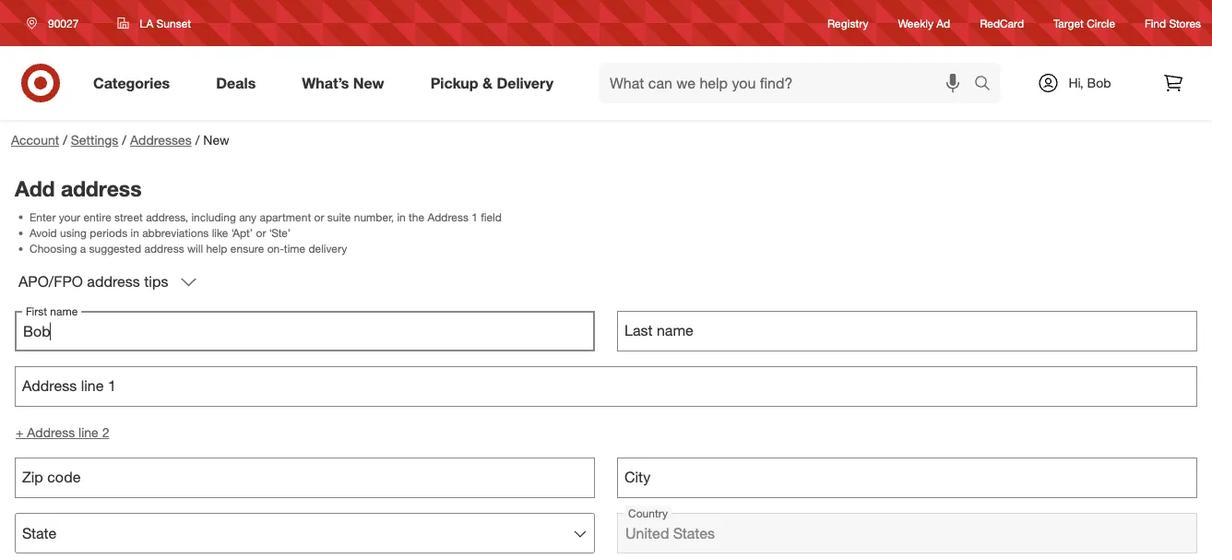 Task type: locate. For each thing, give the bounding box(es) containing it.
categories link
[[77, 63, 193, 103]]

la sunset button
[[106, 6, 203, 40]]

target circle
[[1054, 16, 1116, 30]]

settings
[[71, 132, 118, 148]]

delivery
[[497, 74, 554, 92]]

2 horizontal spatial /
[[195, 132, 200, 148]]

pickup
[[431, 74, 478, 92]]

or left "suite"
[[314, 210, 324, 224]]

will
[[187, 242, 203, 256]]

/ right the addresses link on the left of page
[[195, 132, 200, 148]]

1 horizontal spatial in
[[397, 210, 406, 224]]

0 vertical spatial or
[[314, 210, 324, 224]]

pickup & delivery
[[431, 74, 554, 92]]

address up entire
[[61, 175, 142, 201]]

the
[[409, 210, 424, 224]]

tips
[[144, 273, 168, 291]]

new right the addresses link on the left of page
[[203, 132, 229, 148]]

apartment
[[260, 210, 311, 224]]

find stores link
[[1145, 15, 1201, 31]]

0 horizontal spatial /
[[63, 132, 67, 148]]

What can we help you find? suggestions appear below search field
[[599, 63, 979, 103]]

0 horizontal spatial address
[[27, 424, 75, 441]]

weekly ad
[[898, 16, 950, 30]]

address left 1
[[428, 210, 469, 224]]

apo/fpo address tips
[[18, 273, 168, 291]]

1 horizontal spatial or
[[314, 210, 324, 224]]

None text field
[[15, 311, 595, 352], [617, 458, 1198, 498], [617, 513, 1198, 554], [15, 311, 595, 352], [617, 458, 1198, 498], [617, 513, 1198, 554]]

account / settings / addresses / new
[[11, 132, 229, 148]]

/
[[63, 132, 67, 148], [122, 132, 126, 148], [195, 132, 200, 148]]

0 vertical spatial in
[[397, 210, 406, 224]]

1 vertical spatial in
[[131, 226, 139, 240]]

'ste'
[[269, 226, 291, 240]]

'apt'
[[231, 226, 253, 240]]

search button
[[966, 63, 1010, 107]]

new
[[353, 74, 384, 92], [203, 132, 229, 148]]

weekly ad link
[[898, 15, 950, 31]]

suggested
[[89, 242, 141, 256]]

+ address line 2
[[16, 424, 109, 441]]

like
[[212, 226, 228, 240]]

1 vertical spatial address
[[27, 424, 75, 441]]

1 vertical spatial or
[[256, 226, 266, 240]]

apo/fpo address tips link
[[7, 271, 198, 292]]

address down suggested at the top left of page
[[87, 273, 140, 291]]

stores
[[1169, 16, 1201, 30]]

hi,
[[1069, 75, 1084, 91]]

0 vertical spatial address
[[428, 210, 469, 224]]

1 horizontal spatial address
[[428, 210, 469, 224]]

in down street
[[131, 226, 139, 240]]

account link
[[11, 132, 59, 148]]

account
[[11, 132, 59, 148]]

what's
[[302, 74, 349, 92]]

address
[[61, 175, 142, 201], [144, 242, 184, 256], [87, 273, 140, 291]]

1 vertical spatial address
[[144, 242, 184, 256]]

2 vertical spatial address
[[87, 273, 140, 291]]

or left ''ste''
[[256, 226, 266, 240]]

None text field
[[617, 311, 1198, 352], [15, 366, 1198, 407], [617, 311, 1198, 352], [15, 366, 1198, 407]]

1 horizontal spatial new
[[353, 74, 384, 92]]

bob
[[1087, 75, 1111, 91]]

/ left settings link at the top left of the page
[[63, 132, 67, 148]]

categories
[[93, 74, 170, 92]]

target circle link
[[1054, 15, 1116, 31]]

address inside add address enter your entire street address, including any apartment or suite number, in the address 1 field avoid using periods in abbreviations like 'apt' or 'ste' choosing a suggested address will help ensure on-time delivery
[[428, 210, 469, 224]]

registry
[[828, 16, 869, 30]]

address right +
[[27, 424, 75, 441]]

1 horizontal spatial /
[[122, 132, 126, 148]]

any
[[239, 210, 257, 224]]

address
[[428, 210, 469, 224], [27, 424, 75, 441]]

settings link
[[71, 132, 118, 148]]

or
[[314, 210, 324, 224], [256, 226, 266, 240]]

1 / from the left
[[63, 132, 67, 148]]

new right what's
[[353, 74, 384, 92]]

hi, bob
[[1069, 75, 1111, 91]]

a
[[80, 242, 86, 256]]

periods
[[90, 226, 127, 240]]

choosing
[[30, 242, 77, 256]]

address down abbreviations
[[144, 242, 184, 256]]

what's new link
[[286, 63, 407, 103]]

90027 button
[[15, 6, 98, 40]]

0 vertical spatial new
[[353, 74, 384, 92]]

3 / from the left
[[195, 132, 200, 148]]

registry link
[[828, 15, 869, 31]]

+
[[16, 424, 23, 441]]

ad
[[937, 16, 950, 30]]

entire
[[83, 210, 111, 224]]

in
[[397, 210, 406, 224], [131, 226, 139, 240]]

field
[[481, 210, 502, 224]]

/ right settings link at the top left of the page
[[122, 132, 126, 148]]

find stores
[[1145, 16, 1201, 30]]

in left the
[[397, 210, 406, 224]]

number,
[[354, 210, 394, 224]]

1 vertical spatial new
[[203, 132, 229, 148]]

0 vertical spatial address
[[61, 175, 142, 201]]

None telephone field
[[15, 458, 595, 498]]

addresses
[[130, 132, 192, 148]]



Task type: describe. For each thing, give the bounding box(es) containing it.
2 / from the left
[[122, 132, 126, 148]]

1
[[472, 210, 478, 224]]

&
[[483, 74, 493, 92]]

2
[[102, 424, 109, 441]]

search
[[966, 76, 1010, 94]]

address for add
[[61, 175, 142, 201]]

delivery
[[309, 242, 347, 256]]

street
[[114, 210, 143, 224]]

+ address line 2 link
[[15, 423, 110, 443]]

weekly
[[898, 16, 934, 30]]

what's new
[[302, 74, 384, 92]]

ensure
[[230, 242, 264, 256]]

pickup & delivery link
[[415, 63, 577, 103]]

abbreviations
[[142, 226, 209, 240]]

avoid
[[30, 226, 57, 240]]

sunset
[[156, 16, 191, 30]]

your
[[59, 210, 80, 224]]

target
[[1054, 16, 1084, 30]]

address for apo/fpo
[[87, 273, 140, 291]]

add address enter your entire street address, including any apartment or suite number, in the address 1 field avoid using periods in abbreviations like 'apt' or 'ste' choosing a suggested address will help ensure on-time delivery
[[15, 175, 502, 256]]

apo/fpo
[[18, 273, 83, 291]]

line
[[79, 424, 99, 441]]

on-
[[267, 242, 284, 256]]

redcard
[[980, 16, 1024, 30]]

0 horizontal spatial in
[[131, 226, 139, 240]]

la sunset
[[140, 16, 191, 30]]

using
[[60, 226, 87, 240]]

0 horizontal spatial or
[[256, 226, 266, 240]]

0 horizontal spatial new
[[203, 132, 229, 148]]

addresses link
[[130, 132, 192, 148]]

enter
[[30, 210, 56, 224]]

deals
[[216, 74, 256, 92]]

suite
[[327, 210, 351, 224]]

add
[[15, 175, 55, 201]]

redcard link
[[980, 15, 1024, 31]]

90027
[[48, 16, 79, 30]]

address,
[[146, 210, 188, 224]]

la
[[140, 16, 153, 30]]

deals link
[[200, 63, 279, 103]]

find
[[1145, 16, 1166, 30]]

new inside what's new link
[[353, 74, 384, 92]]

time
[[284, 242, 305, 256]]

including
[[191, 210, 236, 224]]

help
[[206, 242, 227, 256]]

circle
[[1087, 16, 1116, 30]]



Task type: vqa. For each thing, say whether or not it's contained in the screenshot.
Dec
no



